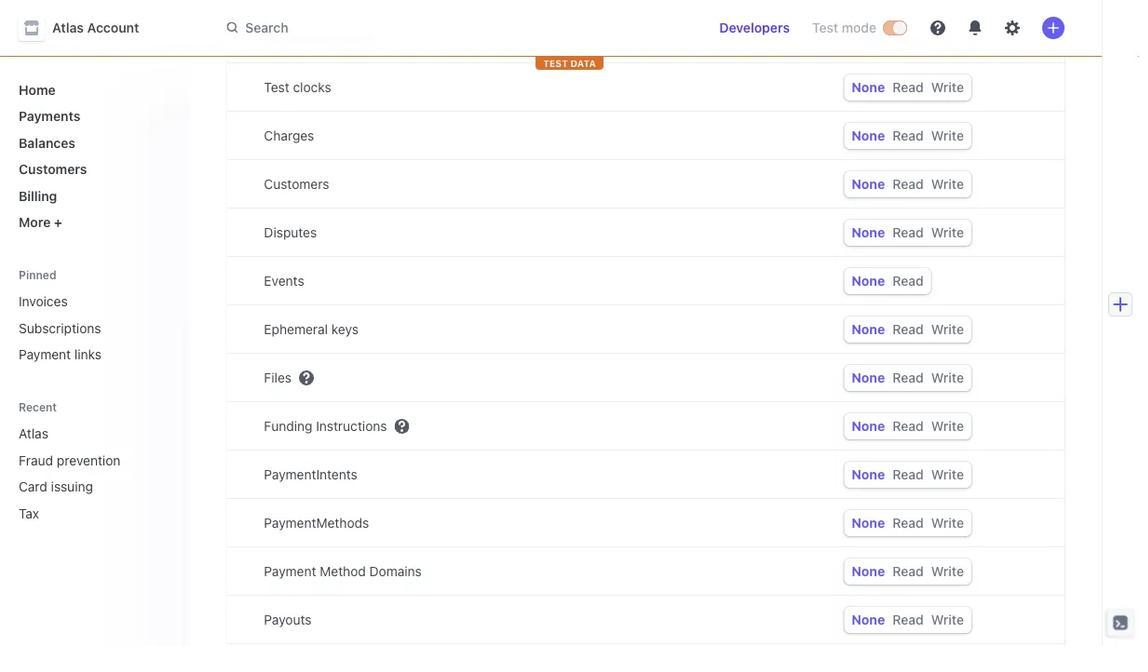 Task type: describe. For each thing, give the bounding box(es) containing it.
notifications image
[[968, 21, 983, 35]]

write button for charges
[[932, 128, 965, 144]]

6 write from the top
[[932, 370, 965, 386]]

test
[[544, 58, 568, 69]]

balance transfers
[[264, 31, 372, 47]]

payouts
[[264, 613, 312, 628]]

read button for events
[[893, 274, 924, 289]]

none button for charges
[[852, 128, 886, 144]]

write button for customers
[[932, 177, 965, 192]]

pinned navigation links element
[[11, 267, 175, 370]]

fraud prevention link
[[11, 446, 149, 476]]

9 read from the top
[[893, 419, 924, 434]]

read button for paymentmethods
[[893, 516, 924, 531]]

account
[[87, 20, 139, 35]]

tax link
[[11, 499, 149, 529]]

none for charges
[[852, 128, 886, 144]]

events
[[264, 274, 304, 289]]

payment for payment method domains
[[264, 564, 316, 580]]

Search text field
[[216, 11, 690, 45]]

none for test clocks
[[852, 80, 886, 95]]

none read write for payment method domains
[[852, 564, 965, 580]]

write button for payouts
[[932, 613, 965, 628]]

ephemeral
[[264, 322, 328, 337]]

test for test mode
[[813, 20, 839, 35]]

none read for events
[[852, 274, 924, 289]]

read button for paymentintents
[[893, 467, 924, 483]]

1 none from the top
[[852, 31, 886, 47]]

none button for balance transfers
[[852, 31, 886, 47]]

developers
[[720, 20, 790, 35]]

test mode
[[813, 20, 877, 35]]

atlas for atlas
[[19, 426, 48, 442]]

read button for payment method domains
[[893, 564, 924, 580]]

mode
[[842, 20, 877, 35]]

read for payment method domains
[[893, 564, 924, 580]]

none button for events
[[852, 274, 886, 289]]

none button for customers
[[852, 177, 886, 192]]

+
[[54, 215, 62, 230]]

Search search field
[[216, 11, 690, 45]]

8 read button from the top
[[893, 370, 924, 386]]

funding
[[264, 419, 313, 434]]

none for ephemeral keys
[[852, 322, 886, 337]]

payments
[[19, 109, 80, 124]]

none for paymentintents
[[852, 467, 886, 483]]

none read write for customers
[[852, 177, 965, 192]]

write for payment method domains
[[932, 564, 965, 580]]

subscriptions link
[[11, 313, 175, 343]]

test data
[[544, 58, 596, 69]]

prevention
[[57, 453, 121, 468]]

read button for test clocks
[[893, 80, 924, 95]]

home
[[19, 82, 56, 97]]

invoices link
[[11, 287, 175, 317]]

read for customers
[[893, 177, 924, 192]]

write button for test clocks
[[932, 80, 965, 95]]

none button for test clocks
[[852, 80, 886, 95]]

none read write for paymentmethods
[[852, 516, 965, 531]]

write button for ephemeral keys
[[932, 322, 965, 337]]

paymentmethods
[[264, 516, 369, 531]]

6 none from the top
[[852, 274, 886, 289]]

read for paymentmethods
[[893, 516, 924, 531]]

customers inside core navigation links "element"
[[19, 162, 87, 177]]

read button for disputes
[[893, 225, 924, 240]]

charges
[[264, 128, 314, 144]]

atlas for atlas account
[[52, 20, 84, 35]]

subscriptions
[[19, 321, 101, 336]]

write for test clocks
[[932, 80, 965, 95]]

payments link
[[11, 101, 175, 131]]

files
[[264, 370, 292, 386]]

write button for paymentintents
[[932, 467, 965, 483]]

none read write for payouts
[[852, 613, 965, 628]]

atlas link
[[11, 419, 149, 449]]

invoices
[[19, 294, 68, 309]]

read for test clocks
[[893, 80, 924, 95]]

atlas account
[[52, 20, 139, 35]]

6 write button from the top
[[932, 370, 965, 386]]

8 none from the top
[[852, 370, 886, 386]]

read button for charges
[[893, 128, 924, 144]]

none button for payment method domains
[[852, 564, 886, 580]]

paymentintents
[[264, 467, 358, 483]]

payment links
[[19, 347, 102, 363]]

none for customers
[[852, 177, 886, 192]]

domains
[[370, 564, 422, 580]]

none button for disputes
[[852, 225, 886, 240]]



Task type: vqa. For each thing, say whether or not it's contained in the screenshot.
Payment Method Domains's None button
yes



Task type: locate. For each thing, give the bounding box(es) containing it.
test clocks
[[264, 80, 332, 95]]

billing link
[[11, 181, 175, 211]]

0 horizontal spatial customers
[[19, 162, 87, 177]]

2 none button from the top
[[852, 80, 886, 95]]

1 horizontal spatial payment
[[264, 564, 316, 580]]

1 vertical spatial none read
[[852, 274, 924, 289]]

instructions
[[316, 419, 387, 434]]

7 write button from the top
[[932, 419, 965, 434]]

1 none button from the top
[[852, 31, 886, 47]]

1 read from the top
[[893, 31, 924, 47]]

none for paymentmethods
[[852, 516, 886, 531]]

2 none read write from the top
[[852, 128, 965, 144]]

4 read button from the top
[[893, 177, 924, 192]]

8 read from the top
[[893, 370, 924, 386]]

write for paymentmethods
[[932, 516, 965, 531]]

test for test clocks
[[264, 80, 290, 95]]

6 none button from the top
[[852, 274, 886, 289]]

4 none from the top
[[852, 177, 886, 192]]

3 none read write from the top
[[852, 177, 965, 192]]

11 write button from the top
[[932, 613, 965, 628]]

none
[[852, 31, 886, 47], [852, 80, 886, 95], [852, 128, 886, 144], [852, 177, 886, 192], [852, 225, 886, 240], [852, 274, 886, 289], [852, 322, 886, 337], [852, 370, 886, 386], [852, 419, 886, 434], [852, 467, 886, 483], [852, 516, 886, 531], [852, 564, 886, 580], [852, 613, 886, 628]]

recent navigation links element
[[0, 400, 190, 529]]

atlas inside recent element
[[19, 426, 48, 442]]

atlas inside button
[[52, 20, 84, 35]]

7 none read write from the top
[[852, 419, 965, 434]]

none for disputes
[[852, 225, 886, 240]]

4 write from the top
[[932, 225, 965, 240]]

6 read from the top
[[893, 274, 924, 289]]

read for payouts
[[893, 613, 924, 628]]

7 write from the top
[[932, 419, 965, 434]]

balance
[[264, 31, 312, 47]]

recent
[[19, 401, 57, 414]]

write
[[932, 80, 965, 95], [932, 128, 965, 144], [932, 177, 965, 192], [932, 225, 965, 240], [932, 322, 965, 337], [932, 370, 965, 386], [932, 419, 965, 434], [932, 467, 965, 483], [932, 516, 965, 531], [932, 564, 965, 580], [932, 613, 965, 628]]

5 none from the top
[[852, 225, 886, 240]]

1 none read from the top
[[852, 31, 924, 47]]

8 none read write from the top
[[852, 467, 965, 483]]

write for payouts
[[932, 613, 965, 628]]

7 none button from the top
[[852, 322, 886, 337]]

write for disputes
[[932, 225, 965, 240]]

test left clocks
[[264, 80, 290, 95]]

3 none from the top
[[852, 128, 886, 144]]

3 write from the top
[[932, 177, 965, 192]]

3 write button from the top
[[932, 177, 965, 192]]

9 write from the top
[[932, 516, 965, 531]]

read for disputes
[[893, 225, 924, 240]]

transfers
[[315, 31, 372, 47]]

9 none button from the top
[[852, 419, 886, 434]]

pinned
[[19, 269, 56, 282]]

clocks
[[293, 80, 332, 95]]

none for payouts
[[852, 613, 886, 628]]

11 read from the top
[[893, 516, 924, 531]]

2 write button from the top
[[932, 128, 965, 144]]

4 write button from the top
[[932, 225, 965, 240]]

payment for payment links
[[19, 347, 71, 363]]

more +
[[19, 215, 62, 230]]

13 read from the top
[[893, 613, 924, 628]]

none button for ephemeral keys
[[852, 322, 886, 337]]

method
[[320, 564, 366, 580]]

2 write from the top
[[932, 128, 965, 144]]

none read write
[[852, 80, 965, 95], [852, 128, 965, 144], [852, 177, 965, 192], [852, 225, 965, 240], [852, 322, 965, 337], [852, 370, 965, 386], [852, 419, 965, 434], [852, 467, 965, 483], [852, 516, 965, 531], [852, 564, 965, 580], [852, 613, 965, 628]]

payment links link
[[11, 340, 175, 370]]

write for ephemeral keys
[[932, 322, 965, 337]]

card issuing
[[19, 480, 93, 495]]

write button for payment method domains
[[932, 564, 965, 580]]

read button for customers
[[893, 177, 924, 192]]

atlas account button
[[19, 15, 158, 41]]

none button for paymentintents
[[852, 467, 886, 483]]

9 write button from the top
[[932, 516, 965, 531]]

1 write button from the top
[[932, 80, 965, 95]]

read for ephemeral keys
[[893, 322, 924, 337]]

0 horizontal spatial atlas
[[19, 426, 48, 442]]

write button for paymentmethods
[[932, 516, 965, 531]]

fraud
[[19, 453, 53, 468]]

10 read from the top
[[893, 467, 924, 483]]

billing
[[19, 188, 57, 204]]

13 none button from the top
[[852, 613, 886, 628]]

8 none button from the top
[[852, 370, 886, 386]]

4 read from the top
[[893, 177, 924, 192]]

13 read button from the top
[[893, 613, 924, 628]]

11 none from the top
[[852, 516, 886, 531]]

customers
[[19, 162, 87, 177], [264, 177, 329, 192]]

none button for payouts
[[852, 613, 886, 628]]

9 none from the top
[[852, 419, 886, 434]]

more
[[19, 215, 51, 230]]

6 none read write from the top
[[852, 370, 965, 386]]

ephemeral keys
[[264, 322, 359, 337]]

customers up disputes
[[264, 177, 329, 192]]

4 none read write from the top
[[852, 225, 965, 240]]

atlas up fraud
[[19, 426, 48, 442]]

5 read button from the top
[[893, 225, 924, 240]]

3 read from the top
[[893, 128, 924, 144]]

balances link
[[11, 128, 175, 158]]

8 write from the top
[[932, 467, 965, 483]]

7 read button from the top
[[893, 322, 924, 337]]

read button for payouts
[[893, 613, 924, 628]]

0 vertical spatial atlas
[[52, 20, 84, 35]]

write for customers
[[932, 177, 965, 192]]

5 none button from the top
[[852, 225, 886, 240]]

none read write for charges
[[852, 128, 965, 144]]

1 horizontal spatial test
[[813, 20, 839, 35]]

none read write for test clocks
[[852, 80, 965, 95]]

none read write for disputes
[[852, 225, 965, 240]]

write button for disputes
[[932, 225, 965, 240]]

none read for balance transfers
[[852, 31, 924, 47]]

fraud prevention
[[19, 453, 121, 468]]

3 none button from the top
[[852, 128, 886, 144]]

10 write button from the top
[[932, 564, 965, 580]]

card
[[19, 480, 47, 495]]

7 none from the top
[[852, 322, 886, 337]]

atlas left account
[[52, 20, 84, 35]]

disputes
[[264, 225, 317, 240]]

10 none button from the top
[[852, 467, 886, 483]]

3 read button from the top
[[893, 128, 924, 144]]

help image
[[931, 21, 946, 35]]

0 horizontal spatial payment
[[19, 347, 71, 363]]

5 write button from the top
[[932, 322, 965, 337]]

13 none from the top
[[852, 613, 886, 628]]

2 read button from the top
[[893, 80, 924, 95]]

5 write from the top
[[932, 322, 965, 337]]

funding instructions
[[264, 419, 387, 434]]

customers down balances
[[19, 162, 87, 177]]

none for payment method domains
[[852, 564, 886, 580]]

0 vertical spatial none read
[[852, 31, 924, 47]]

read button for balance transfers
[[893, 31, 924, 47]]

1 read button from the top
[[893, 31, 924, 47]]

developers link
[[712, 13, 798, 43]]

0 vertical spatial test
[[813, 20, 839, 35]]

1 horizontal spatial customers
[[264, 177, 329, 192]]

10 none from the top
[[852, 467, 886, 483]]

links
[[74, 347, 102, 363]]

test left mode
[[813, 20, 839, 35]]

0 vertical spatial payment
[[19, 347, 71, 363]]

read
[[893, 31, 924, 47], [893, 80, 924, 95], [893, 128, 924, 144], [893, 177, 924, 192], [893, 225, 924, 240], [893, 274, 924, 289], [893, 322, 924, 337], [893, 370, 924, 386], [893, 419, 924, 434], [893, 467, 924, 483], [893, 516, 924, 531], [893, 564, 924, 580], [893, 613, 924, 628]]

none read write for paymentintents
[[852, 467, 965, 483]]

11 none button from the top
[[852, 516, 886, 531]]

6 read button from the top
[[893, 274, 924, 289]]

payment inside the pinned 'element'
[[19, 347, 71, 363]]

settings image
[[1006, 21, 1021, 35]]

10 read button from the top
[[893, 467, 924, 483]]

issuing
[[51, 480, 93, 495]]

2 none read from the top
[[852, 274, 924, 289]]

none button
[[852, 31, 886, 47], [852, 80, 886, 95], [852, 128, 886, 144], [852, 177, 886, 192], [852, 225, 886, 240], [852, 274, 886, 289], [852, 322, 886, 337], [852, 370, 886, 386], [852, 419, 886, 434], [852, 467, 886, 483], [852, 516, 886, 531], [852, 564, 886, 580], [852, 613, 886, 628]]

10 write from the top
[[932, 564, 965, 580]]

2 none from the top
[[852, 80, 886, 95]]

search
[[246, 20, 289, 35]]

write for paymentintents
[[932, 467, 965, 483]]

11 read button from the top
[[893, 516, 924, 531]]

7 read from the top
[[893, 322, 924, 337]]

12 none button from the top
[[852, 564, 886, 580]]

1 horizontal spatial atlas
[[52, 20, 84, 35]]

customers link
[[11, 154, 175, 185]]

payment
[[19, 347, 71, 363], [264, 564, 316, 580]]

0 horizontal spatial test
[[264, 80, 290, 95]]

none read
[[852, 31, 924, 47], [852, 274, 924, 289]]

core navigation links element
[[11, 75, 175, 238]]

pinned element
[[11, 287, 175, 370]]

12 read from the top
[[893, 564, 924, 580]]

5 none read write from the top
[[852, 322, 965, 337]]

12 none from the top
[[852, 564, 886, 580]]

write button
[[932, 80, 965, 95], [932, 128, 965, 144], [932, 177, 965, 192], [932, 225, 965, 240], [932, 322, 965, 337], [932, 370, 965, 386], [932, 419, 965, 434], [932, 467, 965, 483], [932, 516, 965, 531], [932, 564, 965, 580], [932, 613, 965, 628]]

balances
[[19, 135, 75, 151]]

read button
[[893, 31, 924, 47], [893, 80, 924, 95], [893, 128, 924, 144], [893, 177, 924, 192], [893, 225, 924, 240], [893, 274, 924, 289], [893, 322, 924, 337], [893, 370, 924, 386], [893, 419, 924, 434], [893, 467, 924, 483], [893, 516, 924, 531], [893, 564, 924, 580], [893, 613, 924, 628]]

read for paymentintents
[[893, 467, 924, 483]]

tax
[[19, 506, 39, 521]]

11 write from the top
[[932, 613, 965, 628]]

12 read button from the top
[[893, 564, 924, 580]]

5 read from the top
[[893, 225, 924, 240]]

9 none read write from the top
[[852, 516, 965, 531]]

payment method domains
[[264, 564, 422, 580]]

recent element
[[0, 419, 190, 529]]

1 vertical spatial payment
[[264, 564, 316, 580]]

read for charges
[[893, 128, 924, 144]]

test
[[813, 20, 839, 35], [264, 80, 290, 95]]

home link
[[11, 75, 175, 105]]

1 vertical spatial test
[[264, 80, 290, 95]]

9 read button from the top
[[893, 419, 924, 434]]

1 write from the top
[[932, 80, 965, 95]]

1 none read write from the top
[[852, 80, 965, 95]]

1 vertical spatial atlas
[[19, 426, 48, 442]]

data
[[571, 58, 596, 69]]

2 read from the top
[[893, 80, 924, 95]]

8 write button from the top
[[932, 467, 965, 483]]

read button for ephemeral keys
[[893, 322, 924, 337]]

none button for paymentmethods
[[852, 516, 886, 531]]

card issuing link
[[11, 472, 149, 502]]

11 none read write from the top
[[852, 613, 965, 628]]

10 none read write from the top
[[852, 564, 965, 580]]

atlas
[[52, 20, 84, 35], [19, 426, 48, 442]]

keys
[[332, 322, 359, 337]]

payment up payouts
[[264, 564, 316, 580]]

write for charges
[[932, 128, 965, 144]]

payment down the "subscriptions"
[[19, 347, 71, 363]]

none read write for ephemeral keys
[[852, 322, 965, 337]]

4 none button from the top
[[852, 177, 886, 192]]



